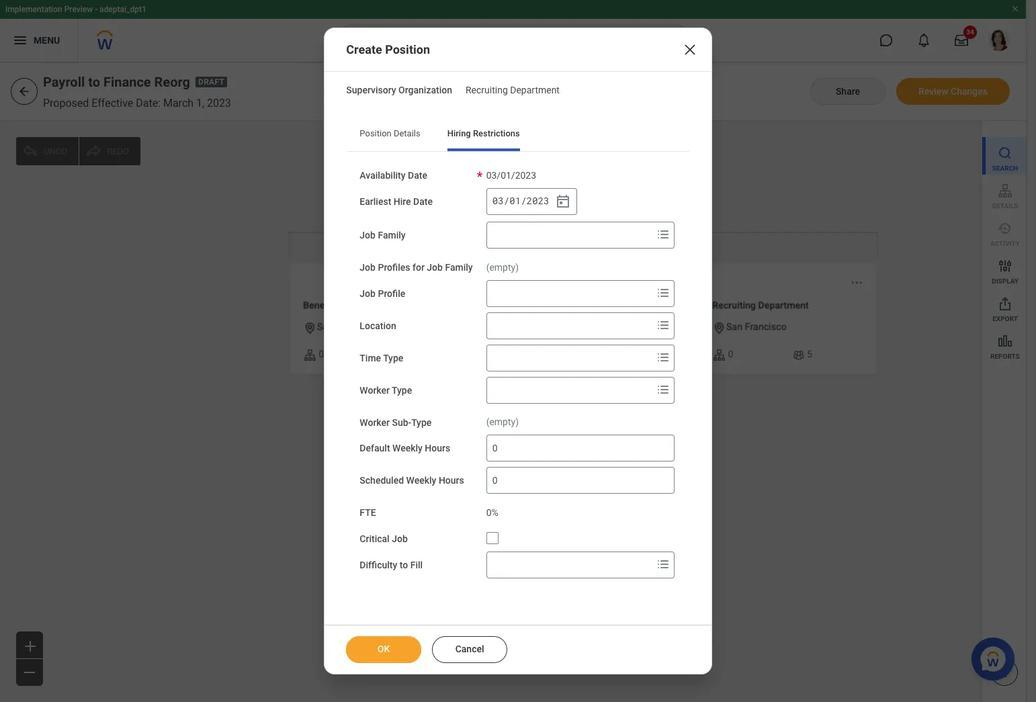 Task type: locate. For each thing, give the bounding box(es) containing it.
to left fill
[[400, 560, 408, 570]]

prompts image
[[655, 285, 671, 301], [655, 349, 671, 365], [655, 556, 671, 572]]

1 vertical spatial prompts image
[[655, 349, 671, 365]]

payroll to finance reorg
[[43, 74, 190, 90]]

type for worker type
[[392, 385, 412, 395]]

2 0 from the left
[[523, 348, 529, 360]]

details
[[394, 128, 420, 138], [992, 202, 1018, 210]]

payroll up the proposed
[[43, 74, 85, 90]]

department up services
[[510, 85, 560, 96]]

critical job
[[360, 534, 408, 544]]

0 vertical spatial family
[[378, 230, 406, 240]]

2023 inside earliest hire date group
[[527, 194, 549, 207]]

cancel button
[[432, 636, 508, 663]]

1 horizontal spatial to
[[400, 560, 408, 570]]

1 contact card matrix manager image from the left
[[587, 348, 601, 362]]

1 vertical spatial prompts image
[[655, 317, 671, 333]]

date right hire
[[413, 196, 433, 207]]

3
[[523, 173, 529, 185]]

1 vertical spatial (empty)
[[486, 416, 519, 427]]

profile logan mcneil element
[[980, 26, 1018, 55]]

2023 right the 1,
[[207, 97, 231, 110]]

1 vertical spatial recruiting department
[[712, 300, 809, 311]]

position up availability
[[360, 128, 392, 138]]

prompts image for family
[[655, 226, 671, 242]]

hiring restrictions
[[447, 128, 520, 138]]

6
[[602, 348, 608, 360]]

1 vertical spatial family
[[445, 262, 473, 273]]

1 vertical spatial date
[[413, 196, 433, 207]]

hours for default weekly hours
[[425, 443, 450, 454]]

0 vertical spatial prompts image
[[655, 226, 671, 242]]

1 vertical spatial worker
[[360, 417, 390, 428]]

calendar image
[[555, 193, 571, 209]]

department down job profile
[[341, 300, 391, 311]]

3 prompts image from the top
[[655, 556, 671, 572]]

0 horizontal spatial details
[[394, 128, 420, 138]]

supervisory
[[346, 85, 396, 96]]

type up sub-
[[392, 385, 412, 395]]

0
[[319, 348, 324, 360], [523, 348, 529, 360], [728, 348, 733, 360]]

worker for worker sub-type
[[360, 417, 390, 428]]

0 horizontal spatial francisco
[[336, 322, 377, 333]]

worker up default on the left bottom of page
[[360, 417, 390, 428]]

1 horizontal spatial payroll
[[508, 300, 537, 311]]

job profiles for job family
[[360, 262, 473, 273]]

0 vertical spatial recruiting
[[466, 85, 508, 96]]

1 prompts image from the top
[[655, 285, 671, 301]]

type
[[383, 352, 403, 363], [392, 385, 412, 395], [411, 417, 432, 428]]

search image
[[348, 32, 364, 48]]

1 worker from the top
[[360, 385, 390, 395]]

3 0 from the left
[[728, 348, 733, 360]]

share
[[836, 86, 860, 97]]

display
[[992, 278, 1019, 285]]

position
[[385, 43, 430, 57], [360, 128, 392, 138]]

job left profiles
[[360, 262, 376, 273]]

worker down time
[[360, 385, 390, 395]]

date:
[[136, 97, 161, 110]]

03/01/2023
[[486, 170, 536, 181]]

0 horizontal spatial related actions image
[[645, 276, 659, 290]]

0 horizontal spatial recruiting department
[[466, 85, 560, 96]]

review
[[919, 86, 948, 97]]

1 horizontal spatial francisco
[[540, 147, 582, 158]]

weekly
[[392, 443, 423, 454], [406, 475, 436, 486]]

create position
[[346, 43, 430, 57]]

2 horizontal spatial 0
[[728, 348, 733, 360]]

2 / from the left
[[521, 194, 527, 207]]

weekly down default weekly hours
[[406, 475, 436, 486]]

details down search
[[992, 202, 1018, 210]]

family right the for
[[445, 262, 473, 273]]

activity
[[990, 240, 1020, 247]]

0 vertical spatial details
[[394, 128, 420, 138]]

1 vertical spatial to
[[400, 560, 408, 570]]

details down supervisory organization
[[394, 128, 420, 138]]

org chart image for payroll
[[508, 348, 522, 362]]

0 horizontal spatial to
[[88, 74, 100, 90]]

1 vertical spatial type
[[392, 385, 412, 395]]

2023 right '01'
[[527, 194, 549, 207]]

0 vertical spatial to
[[88, 74, 100, 90]]

recruiting department element
[[466, 82, 560, 96]]

francisco for 2
[[336, 322, 377, 333]]

to for payroll
[[88, 74, 100, 90]]

department
[[510, 85, 560, 96], [562, 125, 612, 136], [341, 300, 391, 311], [539, 300, 590, 311], [758, 300, 809, 311]]

2
[[398, 348, 403, 360]]

related actions image for recruiting department
[[850, 276, 863, 290]]

redo
[[107, 146, 129, 156]]

contact card matrix manager image
[[587, 348, 601, 362], [792, 348, 805, 362]]

worker type
[[360, 385, 412, 395]]

0%
[[486, 507, 498, 518]]

1 horizontal spatial 2023
[[527, 194, 549, 207]]

to inside the create position dialog
[[400, 560, 408, 570]]

org chart image
[[508, 173, 522, 186], [508, 348, 522, 362], [712, 348, 726, 362]]

effective
[[92, 97, 133, 110]]

1 horizontal spatial /
[[521, 194, 527, 207]]

restrictions
[[473, 128, 520, 138]]

san for 5
[[726, 322, 743, 333]]

difficulty
[[360, 560, 397, 570]]

time
[[360, 352, 381, 363]]

0 horizontal spatial contact card matrix manager image
[[587, 348, 601, 362]]

contact card matrix manager image
[[382, 348, 396, 362]]

1 horizontal spatial location image
[[712, 321, 726, 335]]

payroll
[[43, 74, 85, 90], [508, 300, 537, 311]]

Default Weekly Hours text field
[[486, 435, 674, 462]]

weekly down sub-
[[392, 443, 423, 454]]

benefits
[[303, 300, 338, 311]]

/ right 03
[[504, 194, 509, 207]]

0 vertical spatial (empty)
[[486, 262, 519, 273]]

job down earliest
[[360, 230, 376, 240]]

close environment banner image
[[1011, 5, 1019, 13]]

0 vertical spatial prompts image
[[655, 285, 671, 301]]

worker for worker type
[[360, 385, 390, 395]]

2 vertical spatial prompts image
[[655, 381, 671, 397]]

position details
[[360, 128, 420, 138]]

hours
[[425, 443, 450, 454], [439, 475, 464, 486]]

5
[[807, 348, 813, 360]]

department up 5
[[758, 300, 809, 311]]

2 location image from the left
[[712, 321, 726, 335]]

x image
[[682, 42, 698, 58]]

job for job family
[[360, 230, 376, 240]]

1 prompts image from the top
[[655, 226, 671, 242]]

to
[[88, 74, 100, 90], [400, 560, 408, 570]]

0 horizontal spatial san francisco
[[317, 322, 377, 333]]

1 vertical spatial payroll
[[508, 300, 537, 311]]

2 vertical spatial prompts image
[[655, 556, 671, 572]]

hiring
[[447, 128, 471, 138]]

to up effective
[[88, 74, 100, 90]]

department up location field at the top of the page
[[539, 300, 590, 311]]

2 vertical spatial type
[[411, 417, 432, 428]]

prompts image for type
[[655, 381, 671, 397]]

1 related actions image from the left
[[645, 276, 659, 290]]

changes
[[951, 86, 988, 97]]

0 vertical spatial worker
[[360, 385, 390, 395]]

worker
[[360, 385, 390, 395], [360, 417, 390, 428]]

-
[[95, 5, 98, 14]]

0 horizontal spatial location image
[[303, 321, 317, 335]]

0 vertical spatial hours
[[425, 443, 450, 454]]

1 horizontal spatial recruiting
[[712, 300, 756, 311]]

related actions image
[[645, 276, 659, 290], [850, 276, 863, 290]]

undo r image
[[85, 143, 102, 159]]

1 horizontal spatial 0
[[523, 348, 529, 360]]

1 / from the left
[[504, 194, 509, 207]]

1 vertical spatial details
[[992, 202, 1018, 210]]

1 horizontal spatial details
[[992, 202, 1018, 210]]

01
[[509, 194, 521, 207]]

recruiting department
[[466, 85, 560, 96], [712, 300, 809, 311]]

menu
[[982, 121, 1026, 363]]

0 horizontal spatial /
[[504, 194, 509, 207]]

export
[[993, 315, 1018, 323]]

position up supervisory organization
[[385, 43, 430, 57]]

plus image
[[21, 638, 38, 654]]

0 horizontal spatial recruiting
[[466, 85, 508, 96]]

0 vertical spatial type
[[383, 352, 403, 363]]

fte element
[[486, 499, 498, 519]]

tab list containing position details
[[346, 119, 690, 151]]

job up benefits department
[[360, 288, 376, 299]]

2 related actions image from the left
[[850, 276, 863, 290]]

francisco
[[540, 147, 582, 158], [336, 322, 377, 333], [745, 322, 787, 333]]

job
[[360, 230, 376, 240], [360, 262, 376, 273], [427, 262, 443, 273], [360, 288, 376, 299], [392, 534, 408, 544]]

0 horizontal spatial payroll
[[43, 74, 85, 90]]

date
[[408, 170, 427, 181], [413, 196, 433, 207]]

payroll up location field at the top of the page
[[508, 300, 537, 311]]

2 worker from the top
[[360, 417, 390, 428]]

1 vertical spatial 2023
[[527, 194, 549, 207]]

san francisco
[[522, 147, 582, 158], [317, 322, 377, 333], [726, 322, 787, 333]]

contact card matrix manager image for recruiting department
[[792, 348, 805, 362]]

1 horizontal spatial san
[[522, 147, 538, 158]]

1 location image from the left
[[303, 321, 317, 335]]

hours up scheduled weekly hours
[[425, 443, 450, 454]]

finance
[[103, 74, 151, 90]]

undo l image
[[22, 143, 38, 159]]

contact card matrix manager image left 5
[[792, 348, 805, 362]]

family up profiles
[[378, 230, 406, 240]]

prompts image for time type
[[655, 349, 671, 365]]

job right critical
[[392, 534, 408, 544]]

0 horizontal spatial san
[[317, 322, 333, 333]]

0 vertical spatial weekly
[[392, 443, 423, 454]]

hours for scheduled weekly hours
[[439, 475, 464, 486]]

arrow left image
[[17, 85, 31, 98]]

1 0 from the left
[[319, 348, 324, 360]]

2 horizontal spatial san francisco
[[726, 322, 787, 333]]

family
[[378, 230, 406, 240], [445, 262, 473, 273]]

2 (empty) from the top
[[486, 416, 519, 427]]

0 vertical spatial recruiting department
[[466, 85, 560, 96]]

type up default weekly hours
[[411, 417, 432, 428]]

hours down default weekly hours
[[439, 475, 464, 486]]

0 vertical spatial payroll
[[43, 74, 85, 90]]

tab list
[[346, 119, 690, 151]]

1 vertical spatial hours
[[439, 475, 464, 486]]

department right services
[[562, 125, 612, 136]]

1 vertical spatial position
[[360, 128, 392, 138]]

contact card matrix manager image for payroll department
[[587, 348, 601, 362]]

0 horizontal spatial 0
[[319, 348, 324, 360]]

0 vertical spatial 2023
[[207, 97, 231, 110]]

type right time
[[383, 352, 403, 363]]

1 horizontal spatial related actions image
[[850, 276, 863, 290]]

scheduled weekly hours
[[360, 475, 464, 486]]

2 prompts image from the top
[[655, 349, 671, 365]]

contact card matrix manager image left 6
[[587, 348, 601, 362]]

job for job profiles for job family
[[360, 262, 376, 273]]

job for job profile
[[360, 288, 376, 299]]

/ right '01'
[[521, 194, 527, 207]]

0 vertical spatial date
[[408, 170, 427, 181]]

0 for 5
[[728, 348, 733, 360]]

(empty)
[[486, 262, 519, 273], [486, 416, 519, 427]]

location image
[[303, 321, 317, 335], [712, 321, 726, 335]]

1 vertical spatial weekly
[[406, 475, 436, 486]]

org chart image for recruiting
[[712, 348, 726, 362]]

share button
[[810, 78, 886, 105]]

1 (empty) from the top
[[486, 262, 519, 273]]

2 horizontal spatial francisco
[[745, 322, 787, 333]]

prompts image
[[655, 226, 671, 242], [655, 317, 671, 333], [655, 381, 671, 397]]

3 prompts image from the top
[[655, 381, 671, 397]]

1 horizontal spatial contact card matrix manager image
[[792, 348, 805, 362]]

/
[[504, 194, 509, 207], [521, 194, 527, 207]]

preview
[[64, 5, 93, 14]]

2 horizontal spatial san
[[726, 322, 743, 333]]

recruiting
[[466, 85, 508, 96], [712, 300, 756, 311]]

location image for 5
[[712, 321, 726, 335]]

2 contact card matrix manager image from the left
[[792, 348, 805, 362]]

date up hire
[[408, 170, 427, 181]]

2023
[[207, 97, 231, 110], [527, 194, 549, 207]]

Worker Type field
[[487, 378, 652, 402]]



Task type: describe. For each thing, give the bounding box(es) containing it.
job profile
[[360, 288, 405, 299]]

chevron up small image
[[578, 204, 591, 218]]

menu containing search
[[982, 121, 1026, 363]]

profiles
[[378, 262, 410, 273]]

review changes button
[[896, 78, 1010, 105]]

services
[[523, 125, 559, 136]]

department for org chart image related to payroll
[[539, 300, 590, 311]]

org chart image
[[303, 348, 317, 362]]

weekly for default
[[392, 443, 423, 454]]

scheduled
[[360, 475, 404, 486]]

Job Profile field
[[487, 281, 652, 305]]

draft
[[198, 78, 225, 87]]

location
[[360, 320, 396, 331]]

prompts image for difficulty to fill
[[655, 556, 671, 572]]

2 prompts image from the top
[[655, 317, 671, 333]]

Scheduled Weekly Hours text field
[[486, 467, 674, 494]]

payroll for payroll department
[[508, 300, 537, 311]]

0 vertical spatial position
[[385, 43, 430, 57]]

recruiting inside 'element'
[[466, 85, 508, 96]]

Difficulty to Fill field
[[487, 553, 652, 577]]

benefits department
[[303, 300, 391, 311]]

fill
[[410, 560, 423, 570]]

reorg
[[154, 74, 190, 90]]

location image for 2
[[303, 321, 317, 335]]

03 / 01 / 2023
[[492, 194, 549, 207]]

default
[[360, 443, 390, 454]]

department for org chart image for recruiting
[[758, 300, 809, 311]]

1 vertical spatial recruiting
[[712, 300, 756, 311]]

ok button
[[346, 636, 422, 663]]

(empty) for worker sub-type
[[486, 416, 519, 427]]

to for difficulty
[[400, 560, 408, 570]]

hire
[[394, 196, 411, 207]]

supervisory organization
[[346, 85, 452, 96]]

0 horizontal spatial 2023
[[207, 97, 231, 110]]

1 horizontal spatial san francisco
[[522, 147, 582, 158]]

san francisco for 5
[[726, 322, 787, 333]]

worker sub-type
[[360, 417, 432, 428]]

location image
[[508, 146, 522, 160]]

1,
[[196, 97, 204, 110]]

weekly for scheduled
[[406, 475, 436, 486]]

03
[[492, 194, 504, 207]]

march
[[163, 97, 194, 110]]

notifications large image
[[917, 34, 931, 47]]

payroll for payroll to finance reorg
[[43, 74, 85, 90]]

implementation preview -   adeptai_dpt1
[[5, 5, 146, 14]]

ok
[[378, 644, 390, 654]]

review changes
[[919, 86, 988, 97]]

undo button
[[16, 137, 79, 165]]

earliest hire date group
[[486, 188, 577, 215]]

hr services department
[[508, 125, 612, 136]]

organization
[[398, 85, 452, 96]]

profile
[[378, 288, 405, 299]]

chevron left image
[[998, 666, 1011, 679]]

prompts image for job profile
[[655, 285, 671, 301]]

minus image
[[22, 665, 38, 681]]

(empty) for job profiles for job family
[[486, 262, 519, 273]]

create
[[346, 43, 382, 57]]

recruiting department inside the create position dialog
[[466, 85, 560, 96]]

francisco for 5
[[745, 322, 787, 333]]

related actions image for payroll department
[[645, 276, 659, 290]]

implementation
[[5, 5, 62, 14]]

adeptai_dpt1
[[100, 5, 146, 14]]

cancel
[[455, 644, 484, 654]]

department inside 'element'
[[510, 85, 560, 96]]

job family
[[360, 230, 406, 240]]

search
[[992, 165, 1018, 172]]

availability date
[[360, 170, 427, 181]]

0 for 2
[[319, 348, 324, 360]]

critical
[[360, 534, 390, 544]]

reports
[[991, 353, 1020, 360]]

Job Family field
[[487, 223, 652, 247]]

job right the for
[[427, 262, 443, 273]]

1 horizontal spatial family
[[445, 262, 473, 273]]

implementation preview -   adeptai_dpt1 banner
[[0, 0, 1026, 62]]

create position dialog
[[324, 28, 712, 674]]

inbox large image
[[955, 34, 968, 47]]

type for time type
[[383, 352, 403, 363]]

department for org chart icon
[[341, 300, 391, 311]]

difficulty to fill
[[360, 560, 423, 570]]

default weekly hours
[[360, 443, 450, 454]]

payroll department
[[508, 300, 590, 311]]

proposed
[[43, 97, 89, 110]]

Location field
[[487, 313, 652, 338]]

san for 2
[[317, 322, 333, 333]]

tab list inside the create position dialog
[[346, 119, 690, 151]]

Time Type field
[[487, 346, 652, 370]]

fte
[[360, 507, 376, 518]]

time type
[[360, 352, 403, 363]]

proposed effective date: march 1, 2023
[[43, 97, 231, 110]]

earliest hire date
[[360, 196, 433, 207]]

hr
[[508, 125, 521, 136]]

for
[[413, 262, 425, 273]]

availability
[[360, 170, 406, 181]]

sub-
[[392, 417, 411, 428]]

earliest
[[360, 196, 391, 207]]

1 horizontal spatial recruiting department
[[712, 300, 809, 311]]

san francisco for 2
[[317, 322, 377, 333]]

details inside tab list
[[394, 128, 420, 138]]

0 horizontal spatial family
[[378, 230, 406, 240]]

undo
[[44, 146, 67, 156]]

redo button
[[79, 137, 141, 165]]



Task type: vqa. For each thing, say whether or not it's contained in the screenshot.
Settlement
no



